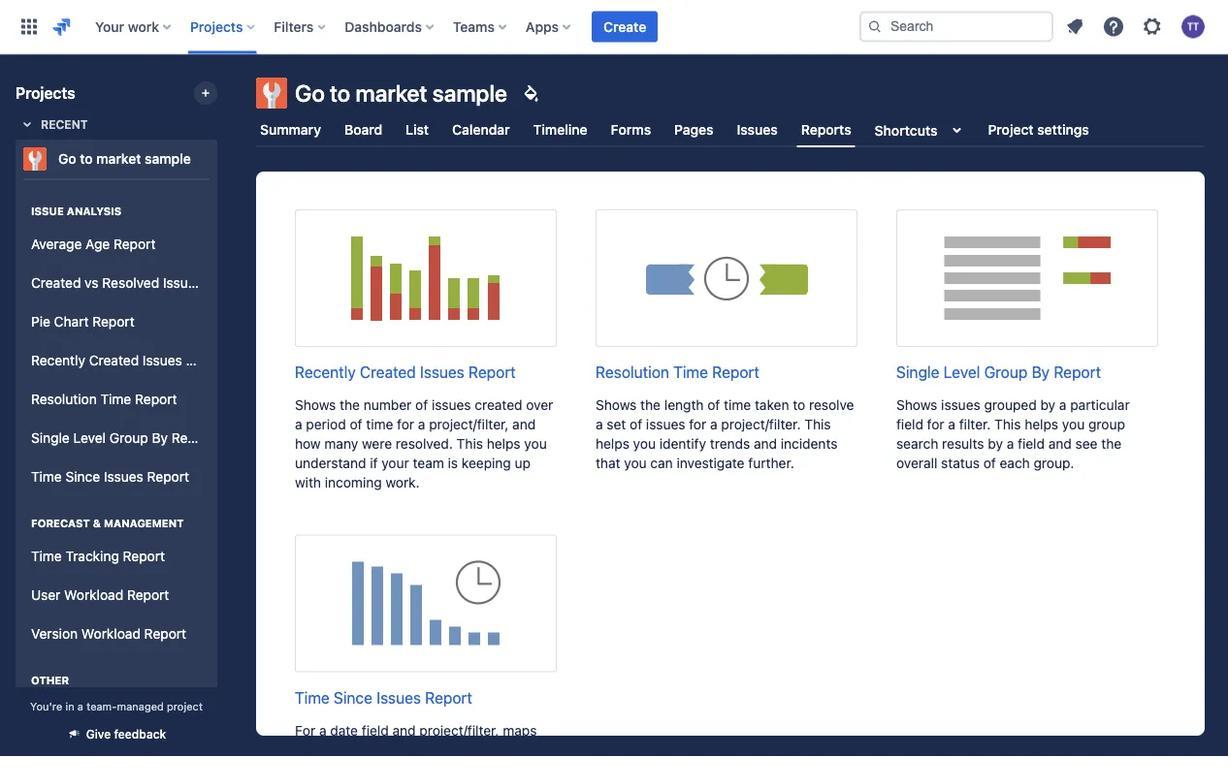 Task type: describe. For each thing, give the bounding box(es) containing it.
calendar link
[[448, 113, 514, 148]]

grouped
[[984, 397, 1037, 413]]

go to market sample link
[[16, 140, 210, 179]]

you up can
[[633, 436, 656, 452]]

how
[[295, 436, 321, 452]]

pie
[[31, 314, 50, 330]]

issues up for a date field and project/filter, maps the issues against the date that the fiel
[[377, 689, 421, 708]]

0 horizontal spatial resolution
[[31, 392, 97, 408]]

add to starred image
[[212, 148, 235, 171]]

1 vertical spatial sample
[[145, 151, 191, 167]]

1 horizontal spatial go to market sample
[[295, 80, 507, 107]]

up
[[515, 455, 531, 471]]

give
[[86, 728, 111, 742]]

each
[[1000, 455, 1030, 471]]

issues link
[[733, 113, 782, 148]]

0 horizontal spatial projects
[[16, 84, 75, 102]]

for
[[295, 723, 316, 739]]

1 vertical spatial by
[[988, 436, 1003, 452]]

workload for user
[[64, 588, 123, 604]]

notifications image
[[1064, 15, 1087, 38]]

1 vertical spatial group
[[110, 430, 148, 446]]

your work
[[95, 18, 159, 34]]

recent
[[41, 117, 88, 131]]

0 horizontal spatial recently created issues report link
[[23, 342, 228, 380]]

your work button
[[89, 11, 179, 42]]

user workload report
[[31, 588, 169, 604]]

see
[[1076, 436, 1098, 452]]

issues inside shows issues grouped by a particular field for a filter. this helps you group search results by a field and see the overall status of each group.
[[941, 397, 981, 413]]

and inside for a date field and project/filter, maps the issues against the date that the fiel
[[393, 723, 416, 739]]

projects inside projects dropdown button
[[190, 18, 243, 34]]

team-
[[86, 701, 117, 713]]

work.
[[386, 475, 420, 491]]

create
[[604, 18, 647, 34]]

1 vertical spatial time since issues report
[[295, 689, 473, 708]]

the inside shows the length of time taken to resolve a set of issues for a project/filter. this helps you identify trends and incidents that you can investigate further.
[[641, 397, 661, 413]]

your
[[95, 18, 124, 34]]

timeline link
[[529, 113, 592, 148]]

time since issues report inside group
[[31, 469, 189, 485]]

can
[[651, 455, 673, 471]]

0 horizontal spatial recently
[[31, 353, 85, 369]]

the inside shows the number of issues created over a period of time for a project/filter, and how many were resolved. this helps you understand if your team is keeping up with incoming work.
[[340, 397, 360, 413]]

overall
[[897, 455, 938, 471]]

1 horizontal spatial resolution time report
[[596, 363, 760, 382]]

report inside 'link'
[[206, 275, 248, 291]]

the down maps
[[495, 742, 515, 758]]

0 vertical spatial time since issues report link
[[23, 458, 210, 497]]

that inside shows the length of time taken to resolve a set of issues for a project/filter. this helps you identify trends and incidents that you can investigate further.
[[596, 455, 621, 471]]

for inside shows the length of time taken to resolve a set of issues for a project/filter. this helps you identify trends and incidents that you can investigate further.
[[689, 417, 707, 433]]

maps
[[503, 723, 537, 739]]

helps inside shows the length of time taken to resolve a set of issues for a project/filter. this helps you identify trends and incidents that you can investigate further.
[[596, 436, 630, 452]]

a up resolved.
[[418, 417, 425, 433]]

1 horizontal spatial created
[[89, 353, 139, 369]]

many
[[325, 436, 358, 452]]

average
[[31, 236, 82, 252]]

number
[[364, 397, 412, 413]]

0 vertical spatial single level group by report link
[[897, 209, 1159, 384]]

group containing time tracking report
[[23, 497, 210, 660]]

in
[[65, 701, 74, 713]]

project
[[988, 122, 1034, 138]]

version workload report
[[31, 626, 186, 643]]

1 horizontal spatial resolution time report link
[[596, 209, 858, 384]]

set background color image
[[519, 82, 542, 105]]

search image
[[868, 19, 883, 34]]

create button
[[592, 11, 658, 42]]

calendar
[[452, 122, 510, 138]]

time down forecast
[[31, 549, 62, 565]]

reports
[[801, 122, 852, 138]]

to inside shows the length of time taken to resolve a set of issues for a project/filter. this helps you identify trends and incidents that you can investigate further.
[[793, 397, 806, 413]]

for inside shows issues grouped by a particular field for a filter. this helps you group search results by a field and see the overall status of each group.
[[927, 417, 945, 433]]

issue analysis
[[31, 205, 122, 218]]

average age report link
[[23, 225, 210, 264]]

Search field
[[860, 11, 1054, 42]]

set
[[607, 417, 626, 433]]

the inside shows issues grouped by a particular field for a filter. this helps you group search results by a field and see the overall status of each group.
[[1102, 436, 1122, 452]]

single inside group
[[31, 430, 70, 446]]

results
[[942, 436, 985, 452]]

issues up the forecast & management
[[104, 469, 143, 485]]

time up forecast
[[31, 469, 62, 485]]

settings
[[1038, 122, 1090, 138]]

1 vertical spatial to
[[80, 151, 93, 167]]

tab list containing reports
[[245, 113, 1217, 148]]

1 vertical spatial date
[[435, 742, 463, 758]]

2 horizontal spatial created
[[360, 363, 416, 382]]

the right against
[[411, 742, 431, 758]]

your
[[382, 455, 409, 471]]

this inside shows issues grouped by a particular field for a filter. this helps you group search results by a field and see the overall status of each group.
[[995, 417, 1021, 433]]

created vs resolved issues report
[[31, 275, 248, 291]]

keeping
[[462, 455, 511, 471]]

forms link
[[607, 113, 655, 148]]

1 horizontal spatial single level group by report
[[897, 363, 1102, 382]]

filters
[[274, 18, 314, 34]]

you're
[[30, 701, 62, 713]]

this inside shows the length of time taken to resolve a set of issues for a project/filter. this helps you identify trends and incidents that you can investigate further.
[[805, 417, 831, 433]]

chart
[[54, 314, 89, 330]]

over
[[526, 397, 553, 413]]

and inside shows issues grouped by a particular field for a filter. this helps you group search results by a field and see the overall status of each group.
[[1049, 436, 1072, 452]]

project/filter, inside shows the number of issues created over a period of time for a project/filter, and how many were resolved. this helps you understand if your team is keeping up with incoming work.
[[429, 417, 509, 433]]

identify
[[660, 436, 706, 452]]

of up many
[[350, 417, 362, 433]]

1 horizontal spatial field
[[897, 417, 924, 433]]

taken
[[755, 397, 789, 413]]

is
[[448, 455, 458, 471]]

0 horizontal spatial single level group by report
[[31, 430, 214, 446]]

issues up resolved.
[[420, 363, 465, 382]]

team
[[413, 455, 444, 471]]

forms
[[611, 122, 651, 138]]

resolved
[[102, 275, 159, 291]]

1 vertical spatial field
[[1018, 436, 1045, 452]]

vs
[[85, 275, 99, 291]]

other
[[31, 675, 69, 688]]

project
[[167, 701, 203, 713]]

level inside group
[[73, 430, 106, 446]]

time up for
[[295, 689, 330, 708]]

1 horizontal spatial recently
[[295, 363, 356, 382]]

project settings link
[[984, 113, 1093, 148]]

0 vertical spatial by
[[1032, 363, 1050, 382]]

version
[[31, 626, 78, 643]]

incidents
[[781, 436, 838, 452]]

settings image
[[1141, 15, 1164, 38]]

a left set in the bottom of the page
[[596, 417, 603, 433]]

work
[[128, 18, 159, 34]]

pie chart report link
[[23, 303, 210, 342]]

of right length
[[708, 397, 720, 413]]

shows the length of time taken to resolve a set of issues for a project/filter. this helps you identify trends and incidents that you can investigate further.
[[596, 397, 854, 471]]

list link
[[402, 113, 433, 148]]

1 horizontal spatial recently created issues report link
[[295, 209, 557, 384]]

issues down pie chart report link
[[143, 353, 182, 369]]

average age report
[[31, 236, 156, 252]]

0 vertical spatial level
[[944, 363, 981, 382]]

1 vertical spatial single level group by report link
[[23, 419, 214, 458]]

time inside shows the length of time taken to resolve a set of issues for a project/filter. this helps you identify trends and incidents that you can investigate further.
[[724, 397, 751, 413]]

a up "results"
[[948, 417, 956, 433]]

summary
[[260, 122, 321, 138]]

time tracking report
[[31, 549, 165, 565]]

issues inside created vs resolved issues report 'link'
[[163, 275, 203, 291]]

time up length
[[674, 363, 708, 382]]

further.
[[749, 455, 795, 471]]



Task type: vqa. For each thing, say whether or not it's contained in the screenshot.
User's Workload
yes



Task type: locate. For each thing, give the bounding box(es) containing it.
helps inside shows the number of issues created over a period of time for a project/filter, and how many were resolved. this helps you understand if your team is keeping up with incoming work.
[[487, 436, 521, 452]]

banner containing your work
[[0, 0, 1229, 54]]

since up against
[[334, 689, 373, 708]]

go up summary
[[295, 80, 325, 107]]

dashboards button
[[339, 11, 441, 42]]

sample left add to starred icon
[[145, 151, 191, 167]]

time tracking report link
[[23, 538, 210, 576]]

of right number
[[415, 397, 428, 413]]

created down pie chart report link
[[89, 353, 139, 369]]

issues inside for a date field and project/filter, maps the issues against the date that the fiel
[[319, 742, 358, 758]]

sample
[[433, 80, 507, 107], [145, 151, 191, 167]]

tracking
[[66, 549, 119, 565]]

filter.
[[959, 417, 991, 433]]

1 horizontal spatial to
[[330, 80, 351, 107]]

market up analysis
[[96, 151, 141, 167]]

1 horizontal spatial shows
[[596, 397, 637, 413]]

project/filter, down created
[[429, 417, 509, 433]]

1 horizontal spatial helps
[[596, 436, 630, 452]]

for inside shows the number of issues created over a period of time for a project/filter, and how many were resolved. this helps you understand if your team is keeping up with incoming work.
[[397, 417, 414, 433]]

0 horizontal spatial market
[[96, 151, 141, 167]]

1 vertical spatial resolution
[[31, 392, 97, 408]]

0 vertical spatial single
[[897, 363, 940, 382]]

field inside for a date field and project/filter, maps the issues against the date that the fiel
[[362, 723, 389, 739]]

time inside shows the number of issues created over a period of time for a project/filter, and how many were resolved. this helps you understand if your team is keeping up with incoming work.
[[366, 417, 393, 433]]

0 horizontal spatial date
[[330, 723, 358, 739]]

and down project/filter.
[[754, 436, 777, 452]]

by
[[1032, 363, 1050, 382], [152, 430, 168, 446]]

2 shows from the left
[[596, 397, 637, 413]]

that down set in the bottom of the page
[[596, 455, 621, 471]]

go to market sample up analysis
[[58, 151, 191, 167]]

filters button
[[268, 11, 333, 42]]

helps down grouped
[[1025, 417, 1059, 433]]

recently created issues report up number
[[295, 363, 516, 382]]

0 vertical spatial since
[[66, 469, 100, 485]]

resolution up set in the bottom of the page
[[596, 363, 670, 382]]

1 horizontal spatial resolution
[[596, 363, 670, 382]]

recently
[[31, 353, 85, 369], [295, 363, 356, 382]]

recently down chart
[[31, 353, 85, 369]]

project/filter, left maps
[[420, 723, 499, 739]]

analysis
[[67, 205, 122, 218]]

shows for recently created issues report
[[295, 397, 336, 413]]

project/filter.
[[721, 417, 801, 433]]

2 vertical spatial to
[[793, 397, 806, 413]]

shows up search
[[897, 397, 938, 413]]

time since issues report up against
[[295, 689, 473, 708]]

0 vertical spatial group
[[985, 363, 1028, 382]]

resolution down chart
[[31, 392, 97, 408]]

field up each
[[1018, 436, 1045, 452]]

recently up period
[[295, 363, 356, 382]]

resolution time report up length
[[596, 363, 760, 382]]

with
[[295, 475, 321, 491]]

&
[[93, 518, 101, 530]]

and up against
[[393, 723, 416, 739]]

you
[[1063, 417, 1085, 433], [524, 436, 547, 452], [633, 436, 656, 452], [624, 455, 647, 471]]

age
[[86, 236, 110, 252]]

2 horizontal spatial this
[[995, 417, 1021, 433]]

shows inside shows issues grouped by a particular field for a filter. this helps you group search results by a field and see the overall status of each group.
[[897, 397, 938, 413]]

0 vertical spatial resolution time report
[[596, 363, 760, 382]]

0 vertical spatial single level group by report
[[897, 363, 1102, 382]]

that right against
[[467, 742, 491, 758]]

0 horizontal spatial group
[[110, 430, 148, 446]]

a left particular
[[1060, 397, 1067, 413]]

1 horizontal spatial for
[[689, 417, 707, 433]]

single
[[897, 363, 940, 382], [31, 430, 70, 446]]

go down recent
[[58, 151, 76, 167]]

by right grouped
[[1041, 397, 1056, 413]]

0 vertical spatial workload
[[64, 588, 123, 604]]

the left length
[[641, 397, 661, 413]]

2 vertical spatial field
[[362, 723, 389, 739]]

pages link
[[671, 113, 718, 148]]

issues inside shows the number of issues created over a period of time for a project/filter, and how many were resolved. this helps you understand if your team is keeping up with incoming work.
[[432, 397, 471, 413]]

helps up keeping
[[487, 436, 521, 452]]

and down over in the left bottom of the page
[[513, 417, 536, 433]]

1 vertical spatial single
[[31, 430, 70, 446]]

shortcuts
[[875, 122, 938, 138]]

teams
[[453, 18, 495, 34]]

level
[[944, 363, 981, 382], [73, 430, 106, 446]]

0 horizontal spatial by
[[152, 430, 168, 446]]

managed
[[117, 701, 164, 713]]

1 horizontal spatial level
[[944, 363, 981, 382]]

a up each
[[1007, 436, 1014, 452]]

of
[[415, 397, 428, 413], [708, 397, 720, 413], [350, 417, 362, 433], [630, 417, 643, 433], [984, 455, 996, 471]]

1 horizontal spatial group
[[985, 363, 1028, 382]]

1 vertical spatial workload
[[81, 626, 141, 643]]

0 horizontal spatial for
[[397, 417, 414, 433]]

0 vertical spatial by
[[1041, 397, 1056, 413]]

group
[[985, 363, 1028, 382], [110, 430, 148, 446]]

go to market sample
[[295, 80, 507, 107], [58, 151, 191, 167]]

the down group
[[1102, 436, 1122, 452]]

created left vs
[[31, 275, 81, 291]]

1 horizontal spatial single
[[897, 363, 940, 382]]

projects button
[[184, 11, 262, 42]]

0 horizontal spatial go
[[58, 151, 76, 167]]

resolution time report link inside group
[[23, 380, 210, 419]]

issues up identify
[[646, 417, 686, 433]]

0 vertical spatial that
[[596, 455, 621, 471]]

0 vertical spatial projects
[[190, 18, 243, 34]]

and inside shows the length of time taken to resolve a set of issues for a project/filter. this helps you identify trends and incidents that you can investigate further.
[[754, 436, 777, 452]]

against
[[362, 742, 407, 758]]

apps
[[526, 18, 559, 34]]

1 horizontal spatial by
[[1041, 397, 1056, 413]]

projects up collapse recent projects icon
[[16, 84, 75, 102]]

1 horizontal spatial by
[[1032, 363, 1050, 382]]

dashboards
[[345, 18, 422, 34]]

you're in a team-managed project
[[30, 701, 203, 713]]

group
[[1089, 417, 1126, 433]]

this up "incidents"
[[805, 417, 831, 433]]

recently created issues report
[[31, 353, 228, 369], [295, 363, 516, 382]]

for a date field and project/filter, maps the issues against the date that the fiel
[[295, 723, 548, 758]]

report
[[114, 236, 156, 252], [206, 275, 248, 291], [92, 314, 135, 330], [186, 353, 228, 369], [469, 363, 516, 382], [712, 363, 760, 382], [1054, 363, 1102, 382], [135, 392, 177, 408], [172, 430, 214, 446], [147, 469, 189, 485], [123, 549, 165, 565], [127, 588, 169, 604], [144, 626, 186, 643], [425, 689, 473, 708]]

shows up set in the bottom of the page
[[596, 397, 637, 413]]

that inside for a date field and project/filter, maps the issues against the date that the fiel
[[467, 742, 491, 758]]

shortcuts button
[[871, 113, 973, 148]]

field up against
[[362, 723, 389, 739]]

and up group.
[[1049, 436, 1072, 452]]

status
[[941, 455, 980, 471]]

resolution
[[596, 363, 670, 382], [31, 392, 97, 408]]

0 vertical spatial to
[[330, 80, 351, 107]]

this up keeping
[[457, 436, 483, 452]]

3 group from the top
[[23, 497, 210, 660]]

user workload report link
[[23, 576, 210, 615]]

1 vertical spatial by
[[152, 430, 168, 446]]

to down recent
[[80, 151, 93, 167]]

your profile and settings image
[[1182, 15, 1205, 38]]

by
[[1041, 397, 1056, 413], [988, 436, 1003, 452]]

3 for from the left
[[927, 417, 945, 433]]

helps inside shows issues grouped by a particular field for a filter. this helps you group search results by a field and see the overall status of each group.
[[1025, 417, 1059, 433]]

of right set in the bottom of the page
[[630, 417, 643, 433]]

1 horizontal spatial time
[[724, 397, 751, 413]]

shows the number of issues created over a period of time for a project/filter, and how many were resolved. this helps you understand if your team is keeping up with incoming work.
[[295, 397, 553, 491]]

1 horizontal spatial projects
[[190, 18, 243, 34]]

to up board
[[330, 80, 351, 107]]

project/filter,
[[429, 417, 509, 433], [420, 723, 499, 739]]

time
[[724, 397, 751, 413], [366, 417, 393, 433]]

since up &
[[66, 469, 100, 485]]

give feedback
[[86, 728, 166, 742]]

1 horizontal spatial time since issues report link
[[295, 535, 557, 710]]

and
[[513, 417, 536, 433], [754, 436, 777, 452], [1049, 436, 1072, 452], [393, 723, 416, 739]]

were
[[362, 436, 392, 452]]

single level group by report up the forecast & management
[[31, 430, 214, 446]]

forecast & management
[[31, 518, 184, 530]]

create project image
[[198, 85, 213, 101]]

time up were
[[366, 417, 393, 433]]

issues up filter.
[[941, 397, 981, 413]]

shows for resolution time report
[[596, 397, 637, 413]]

group
[[23, 179, 248, 745], [23, 184, 248, 503], [23, 497, 210, 660]]

0 horizontal spatial time
[[366, 417, 393, 433]]

date right for
[[330, 723, 358, 739]]

projects up create project icon
[[190, 18, 243, 34]]

0 vertical spatial sample
[[433, 80, 507, 107]]

2 horizontal spatial for
[[927, 417, 945, 433]]

this inside shows the number of issues created over a period of time for a project/filter, and how many were resolved. this helps you understand if your team is keeping up with incoming work.
[[457, 436, 483, 452]]

jira image
[[50, 15, 74, 38]]

give feedback button
[[55, 719, 178, 751]]

resolution time report down pie chart report link
[[31, 392, 177, 408]]

apps button
[[520, 11, 578, 42]]

0 horizontal spatial to
[[80, 151, 93, 167]]

the down for
[[295, 742, 315, 758]]

0 horizontal spatial resolution time report link
[[23, 380, 210, 419]]

you inside shows issues grouped by a particular field for a filter. this helps you group search results by a field and see the overall status of each group.
[[1063, 417, 1085, 433]]

board link
[[341, 113, 386, 148]]

for down number
[[397, 417, 414, 433]]

0 vertical spatial project/filter,
[[429, 417, 509, 433]]

1 vertical spatial resolution time report
[[31, 392, 177, 408]]

1 shows from the left
[[295, 397, 336, 413]]

1 horizontal spatial date
[[435, 742, 463, 758]]

issues inside issues link
[[737, 122, 778, 138]]

1 vertical spatial market
[[96, 151, 141, 167]]

feedback
[[114, 728, 166, 742]]

go to market sample up list
[[295, 80, 507, 107]]

shows inside shows the length of time taken to resolve a set of issues for a project/filter. this helps you identify trends and incidents that you can investigate further.
[[596, 397, 637, 413]]

0 vertical spatial go to market sample
[[295, 80, 507, 107]]

1 vertical spatial go to market sample
[[58, 151, 191, 167]]

helps
[[1025, 417, 1059, 433], [487, 436, 521, 452], [596, 436, 630, 452]]

0 horizontal spatial recently created issues report
[[31, 353, 228, 369]]

of inside shows issues grouped by a particular field for a filter. this helps you group search results by a field and see the overall status of each group.
[[984, 455, 996, 471]]

time since issues report up the forecast & management
[[31, 469, 189, 485]]

a inside for a date field and project/filter, maps the issues against the date that the fiel
[[319, 723, 327, 739]]

0 horizontal spatial resolution time report
[[31, 392, 177, 408]]

helps down set in the bottom of the page
[[596, 436, 630, 452]]

single up forecast
[[31, 430, 70, 446]]

1 for from the left
[[397, 417, 414, 433]]

0 vertical spatial time since issues report
[[31, 469, 189, 485]]

2 group from the top
[[23, 184, 248, 503]]

0 horizontal spatial single level group by report link
[[23, 419, 214, 458]]

1 horizontal spatial market
[[356, 80, 427, 107]]

recently created issues report down pie chart report link
[[31, 353, 228, 369]]

for up search
[[927, 417, 945, 433]]

resolve
[[809, 397, 854, 413]]

appswitcher icon image
[[17, 15, 41, 38]]

go inside 'go to market sample' link
[[58, 151, 76, 167]]

you up up
[[524, 436, 547, 452]]

single level group by report up grouped
[[897, 363, 1102, 382]]

and inside shows the number of issues created over a period of time for a project/filter, and how many were resolved. this helps you understand if your team is keeping up with incoming work.
[[513, 417, 536, 433]]

teams button
[[447, 11, 514, 42]]

group up grouped
[[985, 363, 1028, 382]]

single level group by report link
[[897, 209, 1159, 384], [23, 419, 214, 458]]

tab list
[[245, 113, 1217, 148]]

1 vertical spatial time
[[366, 417, 393, 433]]

1 horizontal spatial recently created issues report
[[295, 363, 516, 382]]

jira image
[[50, 15, 74, 38]]

resolved.
[[396, 436, 453, 452]]

3 shows from the left
[[897, 397, 938, 413]]

issues right pages
[[737, 122, 778, 138]]

recently created issues report link
[[295, 209, 557, 384], [23, 342, 228, 380]]

length
[[665, 397, 704, 413]]

by up grouped
[[1032, 363, 1050, 382]]

issues inside shows the length of time taken to resolve a set of issues for a project/filter. this helps you identify trends and incidents that you can investigate further.
[[646, 417, 686, 433]]

the up period
[[340, 397, 360, 413]]

shows inside shows the number of issues created over a period of time for a project/filter, and how many were resolved. this helps you understand if your team is keeping up with incoming work.
[[295, 397, 336, 413]]

0 horizontal spatial since
[[66, 469, 100, 485]]

created
[[475, 397, 523, 413]]

a right the in
[[77, 701, 83, 713]]

collapse recent projects image
[[16, 113, 39, 136]]

created vs resolved issues report link
[[23, 264, 248, 303]]

field up search
[[897, 417, 924, 433]]

2 horizontal spatial to
[[793, 397, 806, 413]]

1 horizontal spatial sample
[[433, 80, 507, 107]]

group up management
[[110, 430, 148, 446]]

created up number
[[360, 363, 416, 382]]

1 vertical spatial that
[[467, 742, 491, 758]]

you up see
[[1063, 417, 1085, 433]]

2 horizontal spatial shows
[[897, 397, 938, 413]]

2 horizontal spatial helps
[[1025, 417, 1059, 433]]

to
[[330, 80, 351, 107], [80, 151, 93, 167], [793, 397, 806, 413]]

1 horizontal spatial time since issues report
[[295, 689, 473, 708]]

shows for single level group by report
[[897, 397, 938, 413]]

you inside shows the number of issues created over a period of time for a project/filter, and how many were resolved. this helps you understand if your team is keeping up with incoming work.
[[524, 436, 547, 452]]

issues
[[737, 122, 778, 138], [163, 275, 203, 291], [143, 353, 182, 369], [420, 363, 465, 382], [104, 469, 143, 485], [377, 689, 421, 708]]

1 group from the top
[[23, 179, 248, 745]]

to right taken
[[793, 397, 806, 413]]

0 horizontal spatial that
[[467, 742, 491, 758]]

1 horizontal spatial that
[[596, 455, 621, 471]]

since
[[66, 469, 100, 485], [334, 689, 373, 708]]

0 horizontal spatial helps
[[487, 436, 521, 452]]

0 vertical spatial market
[[356, 80, 427, 107]]

0 horizontal spatial level
[[73, 430, 106, 446]]

workload down user workload report link
[[81, 626, 141, 643]]

0 horizontal spatial time since issues report link
[[23, 458, 210, 497]]

issues right resolved
[[163, 275, 203, 291]]

by up management
[[152, 430, 168, 446]]

a up trends
[[710, 417, 718, 433]]

board
[[344, 122, 382, 138]]

1 vertical spatial level
[[73, 430, 106, 446]]

1 horizontal spatial go
[[295, 80, 325, 107]]

timeline
[[533, 122, 588, 138]]

0 vertical spatial time
[[724, 397, 751, 413]]

trends
[[710, 436, 750, 452]]

projects
[[190, 18, 243, 34], [16, 84, 75, 102]]

by up each
[[988, 436, 1003, 452]]

a up how
[[295, 417, 302, 433]]

0 horizontal spatial created
[[31, 275, 81, 291]]

user
[[31, 588, 61, 604]]

1 vertical spatial project/filter,
[[420, 723, 499, 739]]

banner
[[0, 0, 1229, 54]]

0 horizontal spatial this
[[457, 436, 483, 452]]

created inside 'link'
[[31, 275, 81, 291]]

shows
[[295, 397, 336, 413], [596, 397, 637, 413], [897, 397, 938, 413]]

project/filter, inside for a date field and project/filter, maps the issues against the date that the fiel
[[420, 723, 499, 739]]

2 for from the left
[[689, 417, 707, 433]]

market up list
[[356, 80, 427, 107]]

issue
[[31, 205, 64, 218]]

primary element
[[12, 0, 860, 54]]

time since issues report link
[[23, 458, 210, 497], [295, 535, 557, 710]]

a right for
[[319, 723, 327, 739]]

workload for version
[[81, 626, 141, 643]]

0 horizontal spatial single
[[31, 430, 70, 446]]

single level group by report
[[897, 363, 1102, 382], [31, 430, 214, 446]]

date right against
[[435, 742, 463, 758]]

of left each
[[984, 455, 996, 471]]

help image
[[1102, 15, 1126, 38]]

workload down tracking at the bottom of page
[[64, 588, 123, 604]]

period
[[306, 417, 346, 433]]

0 vertical spatial go
[[295, 80, 325, 107]]

for down length
[[689, 417, 707, 433]]

1 horizontal spatial since
[[334, 689, 373, 708]]

0 horizontal spatial field
[[362, 723, 389, 739]]

1 vertical spatial projects
[[16, 84, 75, 102]]

time down pie chart report link
[[100, 392, 131, 408]]

issues left created
[[432, 397, 471, 413]]

1 horizontal spatial this
[[805, 417, 831, 433]]

recently created issues report inside group
[[31, 353, 228, 369]]

0 vertical spatial date
[[330, 723, 358, 739]]

level up filter.
[[944, 363, 981, 382]]

time up project/filter.
[[724, 397, 751, 413]]

created
[[31, 275, 81, 291], [89, 353, 139, 369], [360, 363, 416, 382]]

shows issues grouped by a particular field for a filter. this helps you group search results by a field and see the overall status of each group.
[[897, 397, 1130, 471]]

if
[[370, 455, 378, 471]]

you left can
[[624, 455, 647, 471]]

the
[[340, 397, 360, 413], [641, 397, 661, 413], [1102, 436, 1122, 452], [295, 742, 315, 758], [411, 742, 431, 758], [495, 742, 515, 758]]

0 horizontal spatial time since issues report
[[31, 469, 189, 485]]

issues left against
[[319, 742, 358, 758]]

that
[[596, 455, 621, 471], [467, 742, 491, 758]]

1 vertical spatial time since issues report link
[[295, 535, 557, 710]]

0 horizontal spatial by
[[988, 436, 1003, 452]]



